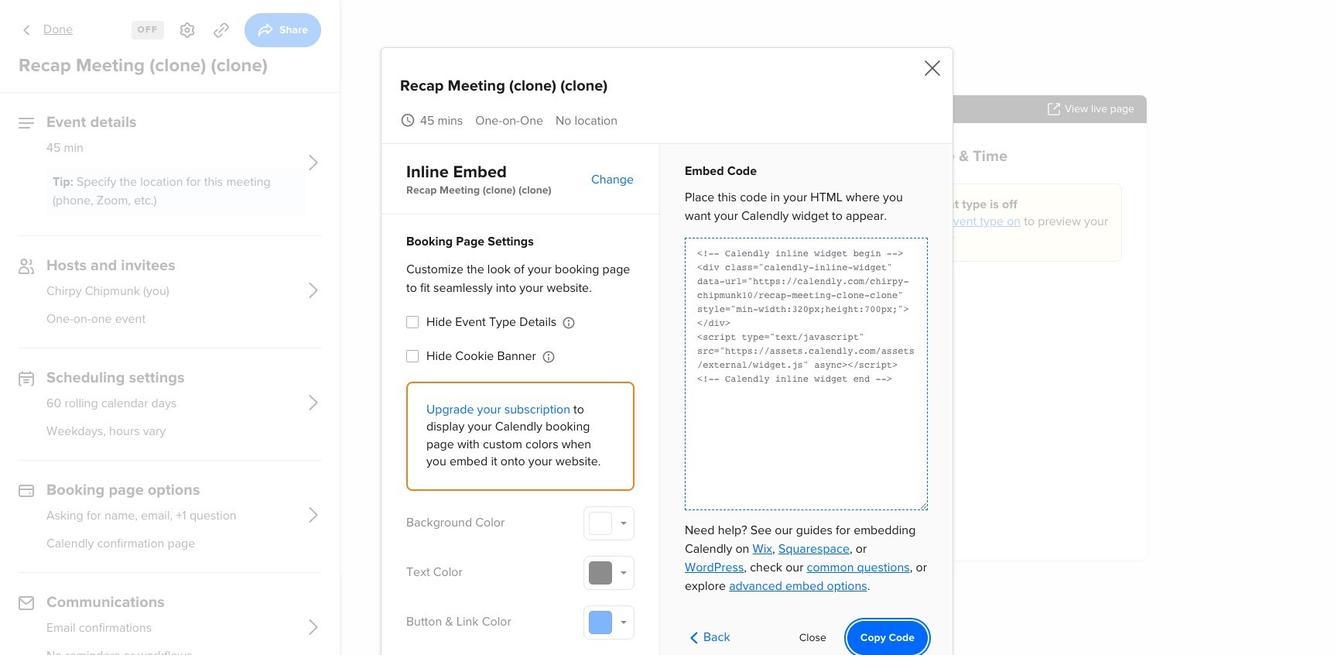 Task type: vqa. For each thing, say whether or not it's contained in the screenshot.
the Main navigation element
yes



Task type: describe. For each thing, give the bounding box(es) containing it.
Recap Meeting (clone) (clone) text field
[[685, 238, 928, 511]]

main navigation element
[[0, 0, 201, 655]]

set up the basics progress progress bar
[[1141, 613, 1187, 620]]



Task type: locate. For each thing, give the bounding box(es) containing it.
calendly image
[[43, 19, 119, 40]]

open in new window image
[[1048, 103, 1061, 115]]



